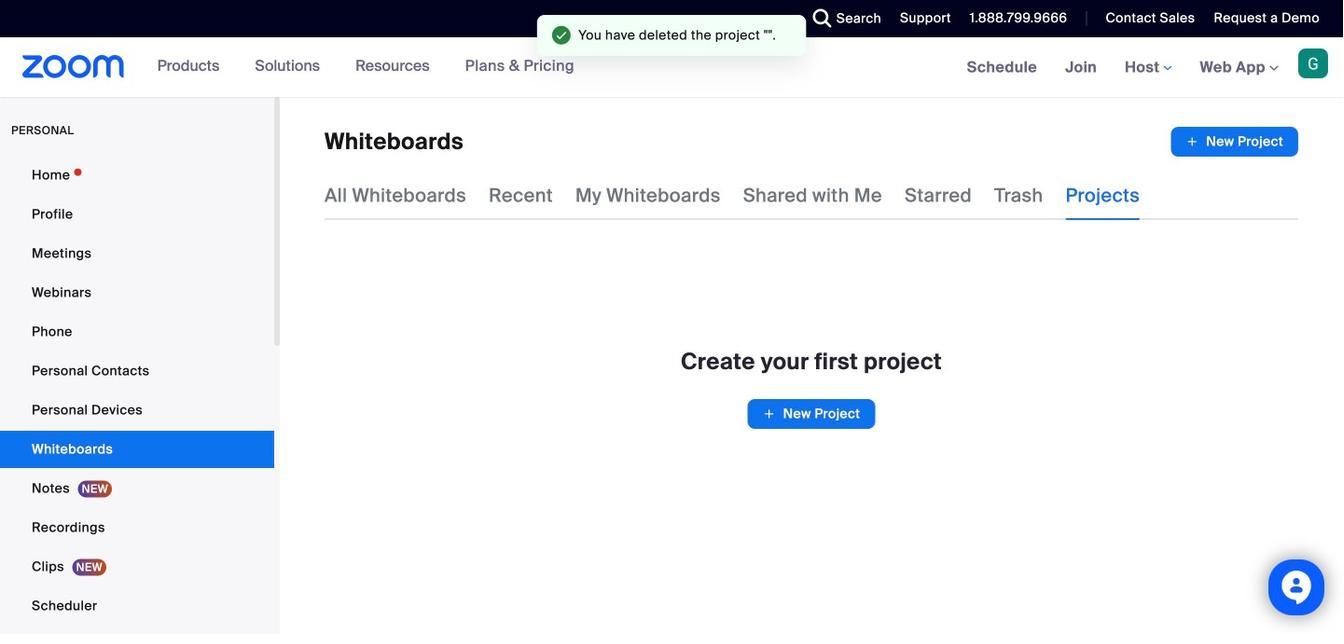 Task type: vqa. For each thing, say whether or not it's contained in the screenshot.
the messages
no



Task type: locate. For each thing, give the bounding box(es) containing it.
success image
[[552, 26, 571, 45]]

meetings navigation
[[953, 37, 1343, 98]]

zoom logo image
[[22, 55, 125, 78]]

banner
[[0, 37, 1343, 98]]

add image
[[763, 405, 776, 424]]

add image
[[1186, 132, 1199, 151]]



Task type: describe. For each thing, give the bounding box(es) containing it.
product information navigation
[[143, 37, 589, 97]]

personal menu menu
[[0, 157, 274, 634]]

profile picture image
[[1299, 49, 1329, 78]]

tabs of all whiteboard page tab list
[[325, 172, 1140, 220]]



